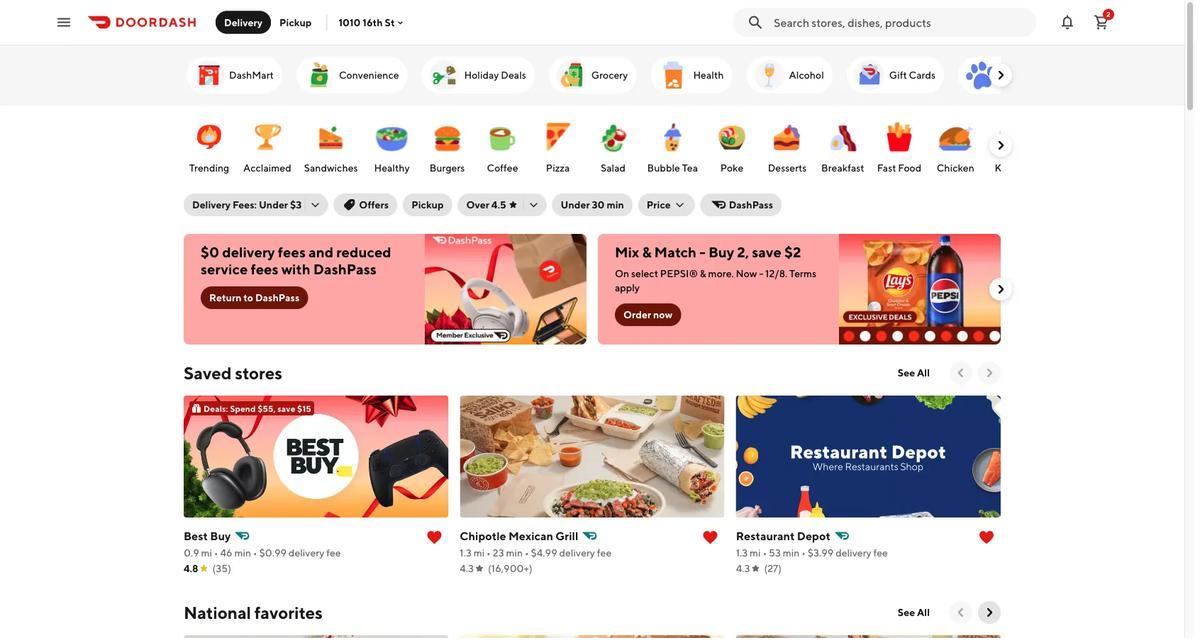 Task type: describe. For each thing, give the bounding box(es) containing it.
service
[[201, 261, 248, 278]]

$55,
[[258, 404, 276, 414]]

favorites
[[255, 603, 323, 623]]

53
[[769, 547, 781, 559]]

5 items, open order cart image
[[1093, 14, 1110, 31]]

click to remove this store from your saved list image for chipotle mexican grill
[[702, 529, 719, 546]]

national
[[184, 603, 251, 623]]

under 30 min button
[[552, 194, 633, 216]]

convenience
[[339, 69, 399, 81]]

1 horizontal spatial pickup button
[[403, 194, 452, 216]]

match
[[655, 244, 697, 261]]

order
[[624, 309, 651, 321]]

1.3 for restaurant depot
[[736, 547, 748, 559]]

fast
[[877, 162, 897, 174]]

1 horizontal spatial &
[[700, 268, 707, 280]]

4.3 for chipotle mexican grill
[[460, 563, 474, 575]]

23
[[493, 547, 504, 559]]

dashpass button
[[701, 194, 782, 216]]

salad
[[601, 162, 626, 174]]

grocery image
[[555, 58, 589, 92]]

saved stores
[[184, 363, 282, 383]]

on
[[615, 268, 629, 280]]

see all link for favorites
[[890, 602, 939, 624]]

16th
[[363, 16, 383, 28]]

1.3 mi • 53 min • $3.99 delivery fee
[[736, 547, 888, 559]]

poke
[[721, 162, 744, 174]]

over 4.5
[[467, 199, 506, 211]]

gift
[[890, 69, 907, 81]]

delivery button
[[216, 11, 271, 34]]

$0
[[201, 244, 219, 261]]

$4.99
[[531, 547, 557, 559]]

acclaimed
[[243, 162, 291, 174]]

46
[[220, 547, 232, 559]]

breakfast
[[822, 162, 865, 174]]

2
[[1107, 10, 1111, 18]]

deals
[[501, 69, 526, 81]]

national favorites
[[184, 603, 323, 623]]

trending link
[[185, 113, 233, 178]]

0 vertical spatial -
[[700, 244, 706, 261]]

see for stores
[[898, 367, 915, 379]]

0 horizontal spatial pickup button
[[271, 11, 320, 34]]

0 vertical spatial dashpass
[[729, 199, 773, 211]]

min for restaurant depot
[[783, 547, 800, 559]]

3 next button of carousel image from the top
[[994, 282, 1008, 297]]

dashmart
[[229, 69, 274, 81]]

gift cards link
[[847, 57, 944, 94]]

more.
[[709, 268, 734, 280]]

saved
[[184, 363, 232, 383]]

1010 16th st
[[339, 16, 395, 28]]

return
[[209, 292, 242, 304]]

see all for national favorites
[[898, 607, 930, 619]]

5 • from the left
[[763, 547, 767, 559]]

reduced
[[336, 244, 391, 261]]

2 • from the left
[[253, 547, 257, 559]]

deals:
[[204, 404, 228, 414]]

mix & match - buy 2, save $2 on select pepsi® & more. now - 12/8. terms apply
[[615, 244, 817, 294]]

mi for restaurant
[[750, 547, 761, 559]]

now
[[653, 309, 673, 321]]

30
[[592, 199, 605, 211]]

trending
[[189, 162, 229, 174]]

desserts
[[768, 162, 807, 174]]

0.9
[[184, 547, 199, 559]]

holiday deals
[[464, 69, 526, 81]]

previous button of carousel image
[[954, 606, 969, 620]]

health
[[694, 69, 724, 81]]

1 next button of carousel image from the top
[[994, 68, 1008, 82]]

alcohol image
[[752, 58, 787, 92]]

gift cards
[[890, 69, 936, 81]]

to
[[244, 292, 253, 304]]

delivery for delivery
[[224, 16, 263, 28]]

health image
[[657, 58, 691, 92]]

save inside mix & match - buy 2, save $2 on select pepsi® & more. now - 12/8. terms apply
[[752, 244, 782, 261]]

0 horizontal spatial save
[[278, 404, 296, 414]]

mi for best
[[201, 547, 212, 559]]

offers button
[[334, 194, 397, 216]]

over 4.5 button
[[458, 194, 547, 216]]

2,
[[737, 244, 749, 261]]

see all for saved stores
[[898, 367, 930, 379]]

bubble tea
[[648, 162, 698, 174]]

$3
[[290, 199, 302, 211]]

$0.99
[[259, 547, 287, 559]]

select
[[631, 268, 658, 280]]

dashpass inside $0 delivery fees and reduced service fees with dashpass
[[313, 261, 377, 278]]

gift cards image
[[853, 58, 887, 92]]

deals: spend $55, save $15
[[204, 404, 311, 414]]

buy inside mix & match - buy 2, save $2 on select pepsi® & more. now - 12/8. terms apply
[[709, 244, 735, 261]]

apply
[[615, 282, 640, 294]]

next button of carousel image for saved stores
[[983, 366, 997, 380]]

(27)
[[764, 563, 782, 575]]

1 vertical spatial buy
[[210, 530, 231, 543]]

and
[[309, 244, 334, 261]]

fee for best buy
[[327, 547, 341, 559]]

pizza
[[546, 162, 570, 174]]

next button of carousel image for national favorites
[[983, 606, 997, 620]]

mix
[[615, 244, 640, 261]]

2 next button of carousel image from the top
[[994, 138, 1008, 153]]

best buy
[[184, 530, 231, 543]]

spend
[[230, 404, 256, 414]]

national favorites link
[[184, 602, 323, 624]]

dashmart image
[[192, 58, 226, 92]]

min inside button
[[607, 199, 624, 211]]

health link
[[651, 57, 733, 94]]

food
[[899, 162, 922, 174]]

1 vertical spatial fees
[[251, 261, 279, 278]]

chipotle mexican grill
[[460, 530, 579, 543]]

stores
[[235, 363, 282, 383]]

grocery link
[[549, 57, 637, 94]]

Store search: begin typing to search for stores available on DoorDash text field
[[774, 15, 1028, 30]]

alcohol
[[789, 69, 824, 81]]

2 vertical spatial dashpass
[[255, 292, 300, 304]]

min for best buy
[[234, 547, 251, 559]]

notification bell image
[[1059, 14, 1076, 31]]



Task type: locate. For each thing, give the bounding box(es) containing it.
1 horizontal spatial 4.3
[[736, 563, 750, 575]]

2 all from the top
[[917, 607, 930, 619]]

1 vertical spatial save
[[278, 404, 296, 414]]

dashpass down poke at the right of page
[[729, 199, 773, 211]]

3 mi from the left
[[750, 547, 761, 559]]

1 see from the top
[[898, 367, 915, 379]]

save left $15
[[278, 404, 296, 414]]

0 horizontal spatial buy
[[210, 530, 231, 543]]

2 1.3 from the left
[[736, 547, 748, 559]]

save
[[752, 244, 782, 261], [278, 404, 296, 414]]

1 horizontal spatial click to remove this store from your saved list image
[[702, 529, 719, 546]]

now
[[736, 268, 757, 280]]

tea
[[682, 162, 698, 174]]

chipotle
[[460, 530, 506, 543]]

offers
[[359, 199, 389, 211]]

delivery up service
[[222, 244, 275, 261]]

2 mi from the left
[[474, 547, 485, 559]]

0 vertical spatial buy
[[709, 244, 735, 261]]

click to remove this store from your saved list image left restaurant
[[702, 529, 719, 546]]

acclaimed link
[[241, 113, 294, 178]]

1 horizontal spatial buy
[[709, 244, 735, 261]]

1 horizontal spatial pickup
[[412, 199, 444, 211]]

mi right 0.9
[[201, 547, 212, 559]]

min right 46 at the bottom of the page
[[234, 547, 251, 559]]

mi for chipotle
[[474, 547, 485, 559]]

delivery for best buy
[[289, 547, 325, 559]]

fee for chipotle mexican grill
[[597, 547, 612, 559]]

2 fee from the left
[[597, 547, 612, 559]]

delivery inside $0 delivery fees and reduced service fees with dashpass
[[222, 244, 275, 261]]

- right now
[[759, 268, 764, 280]]

1 horizontal spatial under
[[561, 199, 590, 211]]

0 horizontal spatial dashpass
[[255, 292, 300, 304]]

order now button
[[615, 304, 681, 326]]

next button of carousel image right previous button of carousel image
[[983, 366, 997, 380]]

0 horizontal spatial pickup
[[280, 16, 312, 28]]

grill
[[556, 530, 579, 543]]

1 • from the left
[[214, 547, 218, 559]]

under inside button
[[561, 199, 590, 211]]

1 vertical spatial next button of carousel image
[[983, 606, 997, 620]]

convenience link
[[297, 57, 408, 94]]

3 • from the left
[[487, 547, 491, 559]]

$3.99
[[808, 547, 834, 559]]

cards
[[909, 69, 936, 81]]

• left $3.99
[[802, 547, 806, 559]]

1 vertical spatial delivery
[[192, 199, 231, 211]]

0 vertical spatial all
[[917, 367, 930, 379]]

alcohol link
[[747, 57, 833, 94]]

0 horizontal spatial 1.3
[[460, 547, 472, 559]]

see all left previous button of carousel icon
[[898, 607, 930, 619]]

1.3 for chipotle mexican grill
[[460, 547, 472, 559]]

1 1.3 from the left
[[460, 547, 472, 559]]

fee right '$4.99' at the left of page
[[597, 547, 612, 559]]

dashpass
[[729, 199, 773, 211], [313, 261, 377, 278], [255, 292, 300, 304]]

0 horizontal spatial click to remove this store from your saved list image
[[426, 529, 443, 546]]

2 horizontal spatial mi
[[750, 547, 761, 559]]

next button of carousel image
[[994, 68, 1008, 82], [994, 138, 1008, 153], [994, 282, 1008, 297]]

all left previous button of carousel icon
[[917, 607, 930, 619]]

see left previous button of carousel icon
[[898, 607, 915, 619]]

1 vertical spatial all
[[917, 607, 930, 619]]

see all link left previous button of carousel image
[[890, 362, 939, 385]]

burgers
[[430, 162, 465, 174]]

fees up with
[[278, 244, 306, 261]]

see for favorites
[[898, 607, 915, 619]]

pickup button
[[271, 11, 320, 34], [403, 194, 452, 216]]

2 see all from the top
[[898, 607, 930, 619]]

4.8
[[184, 563, 198, 575]]

delivery right $3.99
[[836, 547, 872, 559]]

0 horizontal spatial mi
[[201, 547, 212, 559]]

click to remove this store from your saved list image
[[978, 529, 995, 546]]

1 click to remove this store from your saved list image from the left
[[426, 529, 443, 546]]

1 horizontal spatial -
[[759, 268, 764, 280]]

delivery
[[224, 16, 263, 28], [192, 199, 231, 211]]

1 next button of carousel image from the top
[[983, 366, 997, 380]]

0 vertical spatial next button of carousel image
[[983, 366, 997, 380]]

return to dashpass button
[[201, 287, 308, 309]]

1 vertical spatial dashpass
[[313, 261, 377, 278]]

delivery right $0.99
[[289, 547, 325, 559]]

1.3 down restaurant
[[736, 547, 748, 559]]

0 vertical spatial save
[[752, 244, 782, 261]]

1 4.3 from the left
[[460, 563, 474, 575]]

min right 53 at the right of the page
[[783, 547, 800, 559]]

4.3 down chipotle
[[460, 563, 474, 575]]

min right the 23
[[506, 547, 523, 559]]

st
[[385, 16, 395, 28]]

3 fee from the left
[[874, 547, 888, 559]]

delivery inside button
[[224, 16, 263, 28]]

under left 30
[[561, 199, 590, 211]]

• left 46 at the bottom of the page
[[214, 547, 218, 559]]

order now
[[624, 309, 673, 321]]

1 vertical spatial &
[[700, 268, 707, 280]]

holiday deals link
[[422, 57, 535, 94]]

(16,900+)
[[488, 563, 533, 575]]

& left the more.
[[700, 268, 707, 280]]

pickup down burgers in the left of the page
[[412, 199, 444, 211]]

1.3 mi • 23 min • $4.99 delivery fee
[[460, 547, 612, 559]]

pepsi®
[[660, 268, 698, 280]]

1 vertical spatial next button of carousel image
[[994, 138, 1008, 153]]

pickup button left 1010
[[271, 11, 320, 34]]

• left the 23
[[487, 547, 491, 559]]

return to dashpass
[[209, 292, 300, 304]]

pickup right the delivery button
[[280, 16, 312, 28]]

1 horizontal spatial fee
[[597, 547, 612, 559]]

• left 53 at the right of the page
[[763, 547, 767, 559]]

buy up the more.
[[709, 244, 735, 261]]

saved stores link
[[184, 362, 282, 385]]

see all left previous button of carousel image
[[898, 367, 930, 379]]

fast food
[[877, 162, 922, 174]]

open menu image
[[55, 14, 72, 31]]

delivery
[[222, 244, 275, 261], [289, 547, 325, 559], [559, 547, 595, 559], [836, 547, 872, 559]]

1 see all from the top
[[898, 367, 930, 379]]

0 vertical spatial delivery
[[224, 16, 263, 28]]

1010
[[339, 16, 361, 28]]

1 horizontal spatial dashpass
[[313, 261, 377, 278]]

1 vertical spatial pickup
[[412, 199, 444, 211]]

1 all from the top
[[917, 367, 930, 379]]

dashmart link
[[187, 57, 282, 94]]

next button of carousel image right previous button of carousel icon
[[983, 606, 997, 620]]

pickup for the left pickup button
[[280, 16, 312, 28]]

mexican
[[509, 530, 553, 543]]

see all link for stores
[[890, 362, 939, 385]]

0 vertical spatial see all link
[[890, 362, 939, 385]]

buy up 46 at the bottom of the page
[[210, 530, 231, 543]]

1 vertical spatial see
[[898, 607, 915, 619]]

0 vertical spatial pickup
[[280, 16, 312, 28]]

0 vertical spatial see all
[[898, 367, 930, 379]]

fees up return to dashpass
[[251, 261, 279, 278]]

pets image
[[964, 58, 998, 92]]

6 • from the left
[[802, 547, 806, 559]]

see all
[[898, 367, 930, 379], [898, 607, 930, 619]]

0 horizontal spatial -
[[700, 244, 706, 261]]

all for stores
[[917, 367, 930, 379]]

0 vertical spatial pickup button
[[271, 11, 320, 34]]

2 button
[[1088, 8, 1116, 37]]

delivery for restaurant depot
[[836, 547, 872, 559]]

dashpass right to
[[255, 292, 300, 304]]

bubble
[[648, 162, 680, 174]]

terms
[[790, 268, 817, 280]]

- right match
[[700, 244, 706, 261]]

fee
[[327, 547, 341, 559], [597, 547, 612, 559], [874, 547, 888, 559]]

under 30 min
[[561, 199, 624, 211]]

mi down chipotle
[[474, 547, 485, 559]]

fee for restaurant depot
[[874, 547, 888, 559]]

grocery
[[592, 69, 628, 81]]

2 see all link from the top
[[890, 602, 939, 624]]

1 vertical spatial pickup button
[[403, 194, 452, 216]]

under left $3
[[259, 199, 288, 211]]

sandwiches
[[304, 162, 358, 174]]

with
[[281, 261, 311, 278]]

convenience image
[[302, 58, 336, 92]]

2 click to remove this store from your saved list image from the left
[[702, 529, 719, 546]]

min right 30
[[607, 199, 624, 211]]

click to remove this store from your saved list image
[[426, 529, 443, 546], [702, 529, 719, 546]]

2 next button of carousel image from the top
[[983, 606, 997, 620]]

see all link left previous button of carousel icon
[[890, 602, 939, 624]]

1 under from the left
[[259, 199, 288, 211]]

$0 delivery fees and reduced service fees with dashpass
[[201, 244, 391, 278]]

healthy
[[374, 162, 410, 174]]

holiday deals image
[[428, 58, 462, 92]]

1.3
[[460, 547, 472, 559], [736, 547, 748, 559]]

all for favorites
[[917, 607, 930, 619]]

4.3 left "(27)"
[[736, 563, 750, 575]]

pickup for rightmost pickup button
[[412, 199, 444, 211]]

0 horizontal spatial &
[[642, 244, 652, 261]]

price
[[647, 199, 671, 211]]

all
[[917, 367, 930, 379], [917, 607, 930, 619]]

min for chipotle mexican grill
[[506, 547, 523, 559]]

1 mi from the left
[[201, 547, 212, 559]]

0.9 mi • 46 min • $0.99 delivery fee
[[184, 547, 341, 559]]

fee right $0.99
[[327, 547, 341, 559]]

1 vertical spatial see all
[[898, 607, 930, 619]]

4 • from the left
[[525, 547, 529, 559]]

2 under from the left
[[561, 199, 590, 211]]

see left previous button of carousel image
[[898, 367, 915, 379]]

1010 16th st button
[[339, 16, 406, 28]]

coffee
[[487, 162, 518, 174]]

delivery fees: under $3
[[192, 199, 302, 211]]

delivery left fees:
[[192, 199, 231, 211]]

2 horizontal spatial dashpass
[[729, 199, 773, 211]]

pickup button down burgers in the left of the page
[[403, 194, 452, 216]]

0 vertical spatial next button of carousel image
[[994, 68, 1008, 82]]

delivery down the grill
[[559, 547, 595, 559]]

click to remove this store from your saved list image left chipotle
[[426, 529, 443, 546]]

0 horizontal spatial 4.3
[[460, 563, 474, 575]]

2 vertical spatial next button of carousel image
[[994, 282, 1008, 297]]

depot
[[797, 530, 831, 543]]

1 vertical spatial see all link
[[890, 602, 939, 624]]

2 4.3 from the left
[[736, 563, 750, 575]]

2 horizontal spatial fee
[[874, 547, 888, 559]]

click to remove this store from your saved list image for best buy
[[426, 529, 443, 546]]

• left $0.99
[[253, 547, 257, 559]]

• left '$4.99' at the left of page
[[525, 547, 529, 559]]

-
[[700, 244, 706, 261], [759, 268, 764, 280]]

1 vertical spatial -
[[759, 268, 764, 280]]

restaurant depot
[[736, 530, 831, 543]]

1 horizontal spatial mi
[[474, 547, 485, 559]]

0 vertical spatial &
[[642, 244, 652, 261]]

korean
[[995, 162, 1028, 174]]

all left previous button of carousel image
[[917, 367, 930, 379]]

•
[[214, 547, 218, 559], [253, 547, 257, 559], [487, 547, 491, 559], [525, 547, 529, 559], [763, 547, 767, 559], [802, 547, 806, 559]]

next button of carousel image
[[983, 366, 997, 380], [983, 606, 997, 620]]

0 vertical spatial fees
[[278, 244, 306, 261]]

see all link
[[890, 362, 939, 385], [890, 602, 939, 624]]

delivery for delivery fees: under $3
[[192, 199, 231, 211]]

0 horizontal spatial fee
[[327, 547, 341, 559]]

1 horizontal spatial save
[[752, 244, 782, 261]]

mi left 53 at the right of the page
[[750, 547, 761, 559]]

1.3 down chipotle
[[460, 547, 472, 559]]

previous button of carousel image
[[954, 366, 969, 380]]

& right mix
[[642, 244, 652, 261]]

save up 12/8.
[[752, 244, 782, 261]]

over
[[467, 199, 490, 211]]

1 fee from the left
[[327, 547, 341, 559]]

fee right $3.99
[[874, 547, 888, 559]]

holiday
[[464, 69, 499, 81]]

delivery for chipotle mexican grill
[[559, 547, 595, 559]]

4.3 for restaurant depot
[[736, 563, 750, 575]]

$2
[[785, 244, 801, 261]]

1 see all link from the top
[[890, 362, 939, 385]]

2 see from the top
[[898, 607, 915, 619]]

0 horizontal spatial under
[[259, 199, 288, 211]]

0 vertical spatial see
[[898, 367, 915, 379]]

price button
[[638, 194, 695, 216]]

delivery up 'dashmart'
[[224, 16, 263, 28]]

see
[[898, 367, 915, 379], [898, 607, 915, 619]]

dashpass down reduced at left
[[313, 261, 377, 278]]

min
[[607, 199, 624, 211], [234, 547, 251, 559], [506, 547, 523, 559], [783, 547, 800, 559]]

1 horizontal spatial 1.3
[[736, 547, 748, 559]]



Task type: vqa. For each thing, say whether or not it's contained in the screenshot.
1600 Pennsylvania Avenue Nw popup button
no



